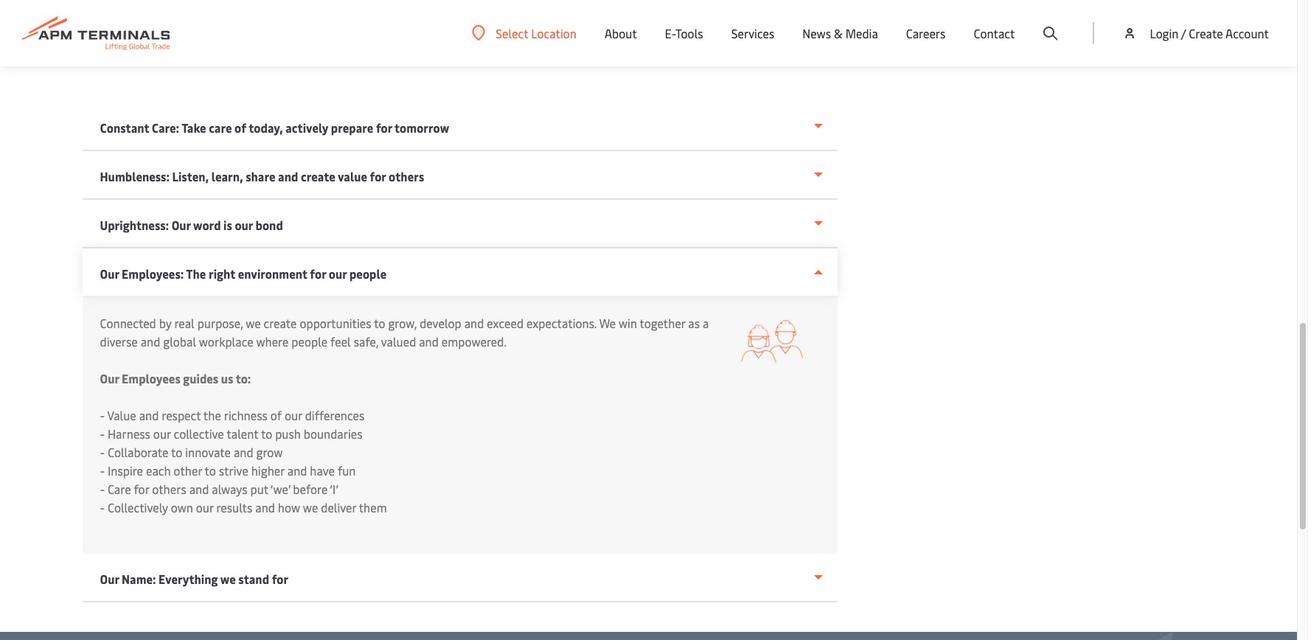 Task type: describe. For each thing, give the bounding box(es) containing it.
and up empowered.
[[464, 315, 484, 331]]

before
[[293, 481, 328, 497]]

employees:
[[122, 266, 184, 282]]

e-tools button
[[665, 0, 703, 66]]

employees
[[122, 370, 181, 386]]

careers
[[906, 25, 946, 41]]

contact button
[[974, 0, 1015, 66]]

innovate
[[185, 444, 231, 460]]

valued
[[381, 333, 416, 350]]

select location
[[496, 25, 577, 41]]

we inside dropdown button
[[220, 571, 236, 587]]

- value and respect the richness of our differences - harness our collective talent to push boundaries - collaborate to innovate and grow - inspire each other to strive higher and have fun - care for others and always put 'we' before 'i' - collectively own our results and how we deliver them
[[100, 407, 387, 516]]

our employees guides us to:
[[100, 370, 251, 386]]

location
[[531, 25, 577, 41]]

strive
[[219, 462, 248, 479]]

and up before
[[287, 462, 307, 479]]

together
[[640, 315, 685, 331]]

actively
[[286, 119, 328, 136]]

we inside connected by real purpose, we create opportunities to grow, develop and exceed expectations. we win together as a diverse and global workplace where people feel safe, valued and empowered.
[[246, 315, 261, 331]]

about
[[605, 25, 637, 41]]

uprightness:
[[100, 217, 169, 233]]

listen,
[[172, 168, 209, 184]]

3 - from the top
[[100, 444, 105, 460]]

others inside dropdown button
[[389, 168, 424, 184]]

1 - from the top
[[100, 407, 105, 423]]

to:
[[236, 370, 251, 386]]

everything
[[159, 571, 218, 587]]

our inside our employees: the right environment for our people dropdown button
[[329, 266, 347, 282]]

2 - from the top
[[100, 426, 105, 442]]

bond
[[256, 217, 283, 233]]

our for employees
[[100, 370, 119, 386]]

news & media
[[803, 25, 878, 41]]

collectively
[[108, 499, 168, 516]]

our values
[[82, 36, 205, 72]]

of inside - value and respect the richness of our differences - harness our collective talent to push boundaries - collaborate to innovate and grow - inspire each other to strive higher and have fun - care for others and always put 'we' before 'i' - collectively own our results and how we deliver them
[[270, 407, 282, 423]]

and down by at the left of the page
[[141, 333, 160, 350]]

the
[[203, 407, 221, 423]]

connected
[[100, 315, 156, 331]]

and down develop
[[419, 333, 439, 350]]

login
[[1150, 25, 1179, 41]]

humbleness: listen, learn, share and create value for others button
[[82, 151, 837, 200]]

them
[[359, 499, 387, 516]]

to inside connected by real purpose, we create opportunities to grow, develop and exceed expectations. we win together as a diverse and global workplace where people feel safe, valued and empowered.
[[374, 315, 385, 331]]

is
[[224, 217, 232, 233]]

today,
[[249, 119, 283, 136]]

purpose,
[[197, 315, 243, 331]]

take
[[182, 119, 206, 136]]

win
[[619, 315, 637, 331]]

for right value
[[370, 168, 386, 184]]

e-tools
[[665, 25, 703, 41]]

/
[[1181, 25, 1186, 41]]

our for employees:
[[100, 266, 119, 282]]

value
[[338, 168, 367, 184]]

uprightness: our word is our bond button
[[82, 200, 837, 249]]

boundaries
[[304, 426, 363, 442]]

always
[[212, 481, 248, 497]]

news & media button
[[803, 0, 878, 66]]

constant care: take care of today, actively prepare for tomorrow
[[100, 119, 449, 136]]

media
[[846, 25, 878, 41]]

and down other
[[189, 481, 209, 497]]

create for opportunities
[[264, 315, 297, 331]]

login / create account
[[1150, 25, 1269, 41]]

people inside dropdown button
[[350, 266, 387, 282]]

our up push
[[285, 407, 302, 423]]

global
[[163, 333, 196, 350]]

for right prepare
[[376, 119, 392, 136]]

differences
[[305, 407, 365, 423]]

tomorrow
[[395, 119, 449, 136]]

and up harness
[[139, 407, 159, 423]]

services button
[[731, 0, 775, 66]]

to down innovate
[[205, 462, 216, 479]]

value
[[107, 407, 136, 423]]

word
[[193, 217, 221, 233]]

services
[[731, 25, 775, 41]]

safe,
[[354, 333, 379, 350]]

feel
[[330, 333, 351, 350]]

as
[[688, 315, 700, 331]]

for right stand at the left bottom of page
[[272, 571, 289, 587]]

stand
[[238, 571, 269, 587]]

guides
[[183, 370, 218, 386]]

tools
[[676, 25, 703, 41]]

connected by real purpose, we create opportunities to grow, develop and exceed expectations. we win together as a diverse and global workplace where people feel safe, valued and empowered.
[[100, 315, 709, 350]]

grow,
[[388, 315, 417, 331]]

environment
[[238, 266, 307, 282]]

&
[[834, 25, 843, 41]]

respect
[[162, 407, 201, 423]]

other
[[174, 462, 202, 479]]

each
[[146, 462, 171, 479]]

and down put
[[255, 499, 275, 516]]

select
[[496, 25, 528, 41]]



Task type: vqa. For each thing, say whether or not it's contained in the screenshot.
Port at the left of the page
no



Task type: locate. For each thing, give the bounding box(es) containing it.
our name: everything we stand for
[[100, 571, 289, 587]]

and
[[278, 168, 298, 184], [464, 315, 484, 331], [141, 333, 160, 350], [419, 333, 439, 350], [139, 407, 159, 423], [234, 444, 253, 460], [287, 462, 307, 479], [189, 481, 209, 497], [255, 499, 275, 516]]

exceed
[[487, 315, 524, 331]]

our
[[235, 217, 253, 233], [329, 266, 347, 282], [285, 407, 302, 423], [153, 426, 171, 442], [196, 499, 214, 516]]

our left the employees:
[[100, 266, 119, 282]]

for inside - value and respect the richness of our differences - harness our collective talent to push boundaries - collaborate to innovate and grow - inspire each other to strive higher and have fun - care for others and always put 'we' before 'i' - collectively own our results and how we deliver them
[[134, 481, 149, 497]]

login / create account link
[[1123, 0, 1269, 66]]

2 horizontal spatial we
[[303, 499, 318, 516]]

contact
[[974, 25, 1015, 41]]

people up opportunities
[[350, 266, 387, 282]]

create up where
[[264, 315, 297, 331]]

our left name:
[[100, 571, 119, 587]]

0 horizontal spatial of
[[235, 119, 246, 136]]

- left collaborate
[[100, 444, 105, 460]]

our down diverse
[[100, 370, 119, 386]]

a
[[703, 315, 709, 331]]

- left care
[[100, 481, 105, 497]]

1 vertical spatial we
[[303, 499, 318, 516]]

humbleness:
[[100, 168, 170, 184]]

constant
[[100, 119, 149, 136]]

e-
[[665, 25, 676, 41]]

0 horizontal spatial people
[[292, 333, 328, 350]]

expectations.
[[527, 315, 597, 331]]

others inside - value and respect the richness of our differences - harness our collective talent to push boundaries - collaborate to innovate and grow - inspire each other to strive higher and have fun - care for others and always put 'we' before 'i' - collectively own our results and how we deliver them
[[152, 481, 186, 497]]

our right own
[[196, 499, 214, 516]]

create
[[1189, 25, 1223, 41]]

care
[[209, 119, 232, 136]]

1 vertical spatial others
[[152, 481, 186, 497]]

collective
[[174, 426, 224, 442]]

1 horizontal spatial create
[[301, 168, 335, 184]]

create inside connected by real purpose, we create opportunities to grow, develop and exceed expectations. we win together as a diverse and global workplace where people feel safe, valued and empowered.
[[264, 315, 297, 331]]

diverse
[[100, 333, 138, 350]]

people inside connected by real purpose, we create opportunities to grow, develop and exceed expectations. we win together as a diverse and global workplace where people feel safe, valued and empowered.
[[292, 333, 328, 350]]

people
[[350, 266, 387, 282], [292, 333, 328, 350]]

others down tomorrow
[[389, 168, 424, 184]]

1 horizontal spatial of
[[270, 407, 282, 423]]

for
[[376, 119, 392, 136], [370, 168, 386, 184], [310, 266, 326, 282], [134, 481, 149, 497], [272, 571, 289, 587]]

2 vertical spatial we
[[220, 571, 236, 587]]

1 vertical spatial create
[[264, 315, 297, 331]]

richness
[[224, 407, 268, 423]]

our inside uprightness: our word is our bond dropdown button
[[235, 217, 253, 233]]

our inside dropdown button
[[100, 266, 119, 282]]

care
[[108, 481, 131, 497]]

1 vertical spatial of
[[270, 407, 282, 423]]

deliver
[[321, 499, 356, 516]]

create left value
[[301, 168, 335, 184]]

fun
[[338, 462, 356, 479]]

to left "grow,"
[[374, 315, 385, 331]]

and right share
[[278, 168, 298, 184]]

prepare
[[331, 119, 373, 136]]

our right is
[[235, 217, 253, 233]]

- left collectively
[[100, 499, 105, 516]]

our left values
[[82, 36, 123, 72]]

to up other
[[171, 444, 182, 460]]

we inside - value and respect the richness of our differences - harness our collective talent to push boundaries - collaborate to innovate and grow - inspire each other to strive higher and have fun - care for others and always put 'we' before 'i' - collectively own our results and how we deliver them
[[303, 499, 318, 516]]

0 vertical spatial of
[[235, 119, 246, 136]]

how
[[278, 499, 300, 516]]

own
[[171, 499, 193, 516]]

learn,
[[211, 168, 243, 184]]

create for value
[[301, 168, 335, 184]]

to up grow
[[261, 426, 272, 442]]

for right environment
[[310, 266, 326, 282]]

5 - from the top
[[100, 481, 105, 497]]

0 vertical spatial people
[[350, 266, 387, 282]]

our employees: the right environment for our people button
[[82, 249, 837, 296]]

harness
[[108, 426, 150, 442]]

have
[[310, 462, 335, 479]]

people left feel at the bottom left of the page
[[292, 333, 328, 350]]

0 vertical spatial we
[[246, 315, 261, 331]]

our for name:
[[100, 571, 119, 587]]

real
[[174, 315, 195, 331]]

results
[[216, 499, 252, 516]]

our employees: the right environment for our people element
[[82, 296, 837, 554]]

- left value
[[100, 407, 105, 423]]

4 - from the top
[[100, 462, 105, 479]]

employees image
[[736, 314, 808, 378]]

our for values
[[82, 36, 123, 72]]

'we'
[[270, 481, 290, 497]]

for inside dropdown button
[[310, 266, 326, 282]]

we
[[599, 315, 616, 331]]

inspire
[[108, 462, 143, 479]]

'i'
[[330, 481, 339, 497]]

of
[[235, 119, 246, 136], [270, 407, 282, 423]]

create inside dropdown button
[[301, 168, 335, 184]]

we up where
[[246, 315, 261, 331]]

name:
[[122, 571, 156, 587]]

-
[[100, 407, 105, 423], [100, 426, 105, 442], [100, 444, 105, 460], [100, 462, 105, 479], [100, 481, 105, 497], [100, 499, 105, 516]]

humbleness: listen, learn, share and create value for others
[[100, 168, 424, 184]]

uprightness: our word is our bond
[[100, 217, 283, 233]]

constant care: take care of today, actively prepare for tomorrow button
[[82, 103, 837, 151]]

1 horizontal spatial we
[[246, 315, 261, 331]]

higher
[[251, 462, 285, 479]]

- left harness
[[100, 426, 105, 442]]

push
[[275, 426, 301, 442]]

share
[[246, 168, 275, 184]]

account
[[1226, 25, 1269, 41]]

develop
[[420, 315, 462, 331]]

put
[[250, 481, 268, 497]]

we left stand at the left bottom of page
[[220, 571, 236, 587]]

0 horizontal spatial create
[[264, 315, 297, 331]]

right
[[209, 266, 235, 282]]

to
[[374, 315, 385, 331], [261, 426, 272, 442], [171, 444, 182, 460], [205, 462, 216, 479]]

news
[[803, 25, 831, 41]]

0 horizontal spatial others
[[152, 481, 186, 497]]

6 - from the top
[[100, 499, 105, 516]]

care:
[[152, 119, 179, 136]]

1 vertical spatial people
[[292, 333, 328, 350]]

we
[[246, 315, 261, 331], [303, 499, 318, 516], [220, 571, 236, 587]]

empowered.
[[442, 333, 507, 350]]

our down respect
[[153, 426, 171, 442]]

about button
[[605, 0, 637, 66]]

0 horizontal spatial we
[[220, 571, 236, 587]]

workplace
[[199, 333, 253, 350]]

us
[[221, 370, 233, 386]]

of up push
[[270, 407, 282, 423]]

by
[[159, 315, 171, 331]]

the
[[186, 266, 206, 282]]

0 vertical spatial create
[[301, 168, 335, 184]]

for up collectively
[[134, 481, 149, 497]]

of inside dropdown button
[[235, 119, 246, 136]]

of right care
[[235, 119, 246, 136]]

collaborate
[[108, 444, 169, 460]]

and down 'talent'
[[234, 444, 253, 460]]

opportunities
[[300, 315, 371, 331]]

others down each in the bottom of the page
[[152, 481, 186, 497]]

values
[[129, 36, 205, 72]]

and inside dropdown button
[[278, 168, 298, 184]]

0 vertical spatial others
[[389, 168, 424, 184]]

careers button
[[906, 0, 946, 66]]

1 horizontal spatial people
[[350, 266, 387, 282]]

grow
[[256, 444, 283, 460]]

our employees: the right environment for our people
[[100, 266, 387, 282]]

our up opportunities
[[329, 266, 347, 282]]

our left word
[[172, 217, 191, 233]]

we down before
[[303, 499, 318, 516]]

our name: everything we stand for button
[[82, 554, 837, 603]]

1 horizontal spatial others
[[389, 168, 424, 184]]

- left 'inspire'
[[100, 462, 105, 479]]



